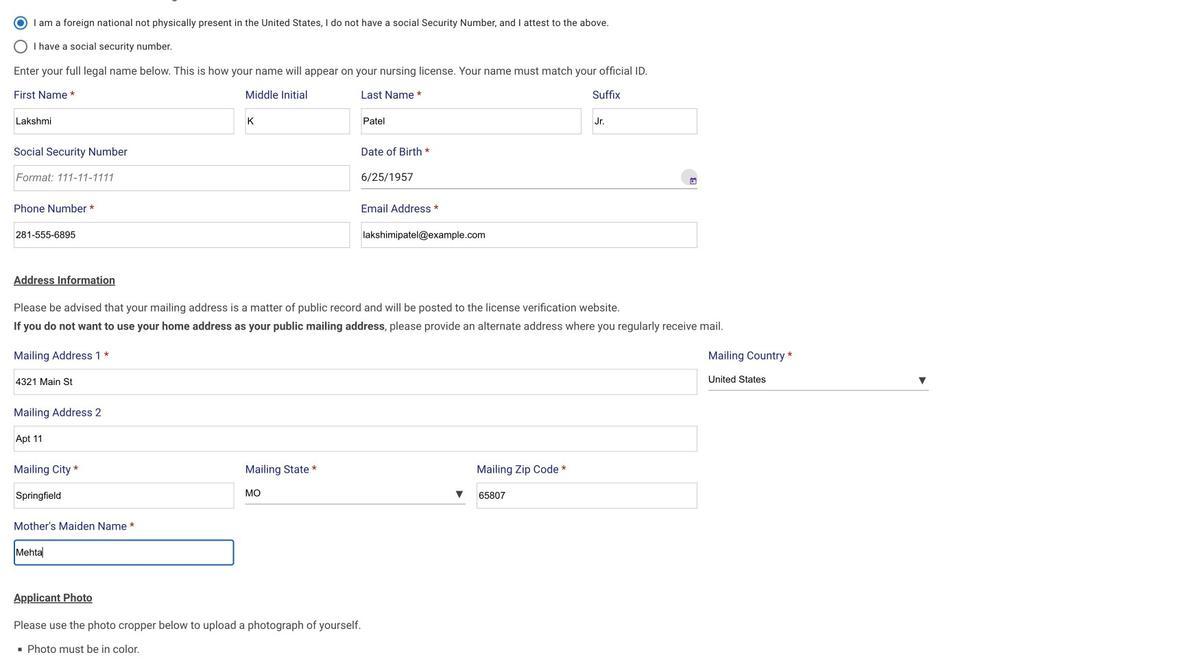 Task type: locate. For each thing, give the bounding box(es) containing it.
None text field
[[14, 108, 234, 134], [245, 108, 350, 134], [361, 108, 582, 134], [593, 108, 698, 134], [361, 222, 698, 248], [14, 370, 698, 396], [14, 483, 234, 509], [14, 108, 234, 134], [245, 108, 350, 134], [361, 108, 582, 134], [593, 108, 698, 134], [361, 222, 698, 248], [14, 370, 698, 396], [14, 483, 234, 509]]

option group
[[6, 6, 704, 63]]

None text field
[[14, 426, 698, 453], [477, 483, 698, 509], [14, 540, 234, 566], [14, 426, 698, 453], [477, 483, 698, 509], [14, 540, 234, 566]]

None field
[[361, 165, 678, 189]]

Format: 111-11-1111 text field
[[14, 165, 350, 191]]



Task type: describe. For each thing, give the bounding box(es) containing it.
Format: 111-111-1111 text field
[[14, 222, 350, 248]]



Task type: vqa. For each thing, say whether or not it's contained in the screenshot.
Massachusetts state seal image
no



